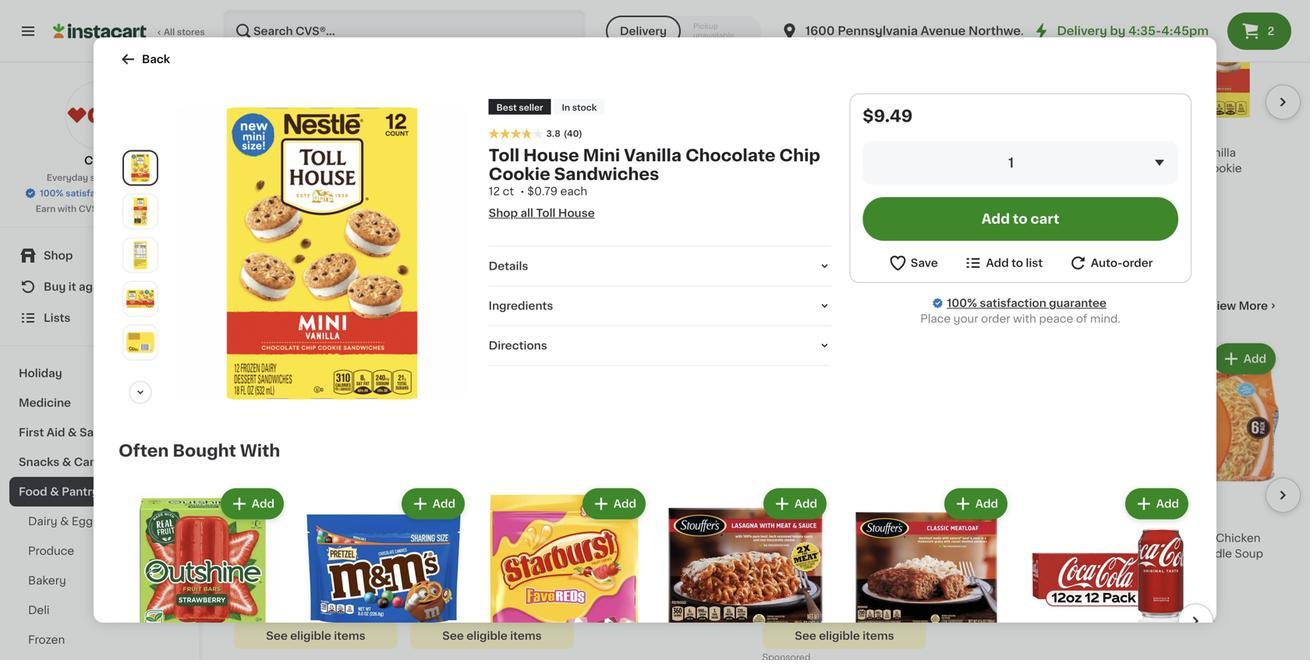 Task type: locate. For each thing, give the bounding box(es) containing it.
directions
[[489, 341, 547, 352]]

sponsored badge image for skinnydipped almonds, dark chocolate cocoa
[[939, 590, 986, 599]]

kids inside frosted flakes breakfast cereal, kids cereal, family breakfast, original
[[804, 564, 828, 575]]

1 horizontal spatial pantry
[[234, 298, 292, 314]]

1 horizontal spatial 100%
[[947, 298, 977, 309]]

x for bibigo steamed dumplings chicken and vegetable
[[418, 208, 423, 217]]

0 horizontal spatial noodle
[[700, 533, 740, 544]]

1 horizontal spatial 1
[[282, 535, 286, 543]]

shop up it
[[44, 250, 73, 261]]

breakfast down fruity
[[288, 564, 340, 575]]

0 vertical spatial satisfaction
[[66, 189, 118, 198]]

vanilla inside kodiak cakes power waffles buttermilk & vanilla
[[834, 178, 869, 189]]

2 horizontal spatial 2
[[1268, 26, 1275, 37]]

everyday store prices
[[47, 174, 143, 182]]

& left eggs
[[60, 516, 69, 527]]

0 horizontal spatial cookie
[[489, 166, 550, 183]]

0 horizontal spatial 100% satisfaction guarantee
[[40, 189, 165, 198]]

100% inside "link"
[[947, 298, 977, 309]]

1 vertical spatial noodle
[[1193, 549, 1232, 559]]

spend up 'bibigo'
[[415, 149, 444, 158]]

x left 6.6
[[418, 208, 423, 217]]

1 49 from the left
[[256, 513, 268, 522]]

(12)
[[997, 180, 1012, 189]]

2 horizontal spatial breakfast
[[845, 549, 898, 559]]

$7.59 element
[[763, 125, 927, 145]]

frosted
[[763, 549, 805, 559], [410, 580, 452, 591]]

see eligible items down "(1.07k)"
[[795, 631, 894, 642]]

1 horizontal spatial soup
[[624, 533, 653, 544]]

mix
[[618, 549, 637, 559]]

eligible down (240)
[[467, 230, 508, 240]]

list
[[1026, 258, 1043, 269]]

$ up skinnydipped
[[942, 513, 948, 522]]

chicken
[[410, 178, 455, 189], [1216, 533, 1261, 544]]

& left candy
[[62, 457, 71, 468]]

2 vertical spatial sponsored badge image
[[763, 654, 810, 661]]

buy any 2, save $0.50
[[415, 535, 511, 543]]

6 for buy 1 get 1 free
[[243, 512, 254, 529]]

ramen right top
[[1175, 533, 1213, 544]]

cereal, inside post pebbles fruity pebbles breakfast cereal, gluten free, kids snacks, small cereal box
[[343, 564, 382, 575]]

delivery inside button
[[620, 26, 667, 37]]

add inside add to list button
[[986, 258, 1009, 269]]

first aid & safety
[[19, 427, 116, 438]]

chip inside '9 toll house mini vanilla chocolate chip cookie sandwiches'
[[1175, 163, 1201, 174]]

guarantee up of
[[1049, 298, 1107, 309]]

4 for 4 digiorno small pepperoni traditional crust frozen pizza
[[948, 127, 960, 143]]

cereal, down fruity
[[343, 564, 382, 575]]

frozen right oreo
[[617, 147, 653, 158]]

100% inside button
[[40, 189, 64, 198]]

shop inside shop link
[[44, 250, 73, 261]]

(40) down '9 toll house mini vanilla chocolate chip cookie sandwiches'
[[1173, 196, 1191, 204]]

chocolate down skinnydipped
[[939, 549, 996, 559]]

2 horizontal spatial 49
[[961, 513, 973, 522]]

frozen inside oreo frozen dairy dessert sandwiches
[[617, 147, 653, 158]]

$ for lipton soup secrets noodle soup mix
[[590, 513, 595, 522]]

buy up pop-
[[415, 535, 432, 543]]

see eligible items
[[442, 230, 542, 240], [795, 230, 894, 240], [266, 631, 366, 642], [442, 631, 542, 642], [795, 631, 894, 642]]

29 inside $ 3 29
[[608, 513, 619, 522]]

and
[[458, 178, 479, 189]]

1 horizontal spatial 2
[[587, 578, 592, 587]]

1 horizontal spatial order
[[1123, 258, 1153, 269]]

small inside post pebbles fruity pebbles breakfast cereal, gluten free, kids snacks, small cereal box
[[234, 595, 264, 606]]

grape
[[324, 163, 358, 174]]

1 vertical spatial frozen
[[1032, 163, 1069, 174]]

$ 6 49 up skinnydipped
[[942, 512, 973, 529]]

dairy inside dairy & eggs link
[[28, 516, 57, 527]]

$ up the lipton
[[590, 513, 595, 522]]

1 vertical spatial (40)
[[1173, 196, 1191, 204]]

1 vertical spatial frosted
[[410, 580, 452, 591]]

sponsored badge image
[[939, 204, 986, 213], [939, 590, 986, 599], [763, 654, 810, 661]]

save right 2,
[[463, 535, 483, 543]]

house inside toll house mini vanilla chocolate chip cookie sandwiches
[[523, 148, 579, 164]]

see eligible items for 4
[[442, 631, 542, 642]]

buy for 4
[[415, 535, 432, 543]]

0 horizontal spatial soup
[[587, 549, 615, 559]]

lists link
[[9, 303, 190, 334]]

0 horizontal spatial guarantee
[[120, 189, 165, 198]]

noodle inside nissin top ramen chicken flavor ramen noodle soup
[[1193, 549, 1232, 559]]

$ inside $ 4 99
[[413, 513, 419, 522]]

12 ct • $0.79 each
[[489, 186, 587, 197]]

12 right and
[[489, 186, 500, 197]]

4 up house
[[587, 192, 593, 201]]

1 vertical spatial small
[[234, 595, 264, 606]]

1600
[[805, 25, 835, 37]]

0 vertical spatial pebbles
[[262, 549, 313, 559]]

deli link
[[9, 596, 190, 626]]

delivery by 4:35-4:45pm
[[1057, 25, 1209, 37]]

0 vertical spatial 100%
[[40, 189, 64, 198]]

frosted down 'buy any 3, save $5'
[[763, 549, 805, 559]]

oz right 11
[[243, 609, 254, 618]]

100% satisfaction guarantee down store
[[40, 189, 165, 198]]

3.8
[[547, 130, 561, 138]]

$ inside $ 3 29
[[590, 513, 595, 522]]

breakfast inside post pebbles fruity pebbles breakfast cereal, gluten free, kids snacks, small cereal box
[[288, 564, 340, 575]]

buy up post
[[239, 535, 256, 543]]

49
[[256, 513, 268, 522], [785, 513, 797, 522], [961, 513, 973, 522]]

frosted up 12 ct
[[410, 580, 452, 591]]

1 vertical spatial guarantee
[[1049, 298, 1107, 309]]

product group
[[410, 0, 574, 248], [763, 0, 927, 265], [939, 0, 1103, 217], [234, 340, 398, 650], [410, 340, 574, 650], [587, 340, 750, 589], [763, 340, 927, 661], [939, 340, 1103, 603], [1115, 340, 1279, 589], [119, 486, 287, 661], [300, 486, 468, 661], [480, 486, 649, 661], [661, 486, 830, 661], [842, 486, 1011, 661], [1023, 486, 1192, 661]]

0 horizontal spatial shop
[[44, 250, 73, 261]]

frosted inside frosted flakes breakfast cereal, kids cereal, family breakfast, original
[[763, 549, 805, 559]]

noodle inside lipton soup secrets noodle soup mix
[[700, 533, 740, 544]]

3 for lipton
[[595, 512, 606, 529]]

mind.
[[1090, 314, 1121, 324]]

9.3
[[939, 192, 953, 201]]

peace
[[1039, 314, 1074, 324]]

1 vertical spatial 12
[[410, 609, 419, 618]]

12 for 12 ct • $0.79 each
[[489, 186, 500, 197]]

spend inside $ 5 spend $15, save $4 bibigo steamed dumplings chicken and vegetable
[[415, 149, 444, 158]]

buy inside product group
[[768, 535, 785, 543]]

29 inside $ 6 29
[[256, 127, 267, 136]]

100%
[[40, 189, 64, 198], [947, 298, 977, 309]]

$ left 39
[[1119, 513, 1124, 522]]

oz down flavor
[[1138, 578, 1149, 587]]

4 inside 4 digiorno small pepperoni traditional crust frozen pizza
[[948, 127, 960, 143]]

satisfaction up earn with cvs® extracare®
[[66, 189, 118, 198]]

$ left 99 at the bottom of page
[[413, 513, 419, 522]]

•
[[520, 186, 525, 197]]

ct for 12 ct • $0.79 each
[[503, 186, 514, 197]]

to for list
[[1012, 258, 1023, 269]]

spend up the kodiak
[[768, 149, 796, 158]]

1 vertical spatial 100%
[[947, 298, 977, 309]]

0 horizontal spatial chip
[[780, 148, 821, 164]]

enlarge candy & chocolate toll house mini vanilla chocolate chip cookie sandwiches angle_left (opens in a new tab) image
[[126, 198, 154, 226]]

dairy
[[656, 147, 686, 158], [28, 516, 57, 527]]

small up 11 oz
[[234, 595, 264, 606]]

0 horizontal spatial 12
[[410, 609, 419, 618]]

0 horizontal spatial 49
[[256, 513, 268, 522]]

add inside add to cart button
[[982, 213, 1010, 226]]

0 horizontal spatial spend
[[415, 149, 444, 158]]

safety
[[80, 427, 116, 438]]

1 vertical spatial order
[[981, 314, 1011, 324]]

4 left 99 at the bottom of page
[[419, 512, 431, 529]]

2 horizontal spatial (40)
[[1173, 196, 1191, 204]]

snacks & candy link
[[9, 448, 190, 477]]

see eligible items button for 4
[[410, 623, 574, 650]]

mini inside toll house mini vanilla chocolate chip cookie sandwiches
[[583, 148, 620, 164]]

100% satisfaction guarantee inside 100% satisfaction guarantee button
[[40, 189, 165, 198]]

any inside product group
[[787, 535, 803, 543]]

sandwiches inside toll house mini vanilla chocolate chip cookie sandwiches
[[554, 166, 659, 183]]

buy down 8
[[768, 535, 785, 543]]

1 horizontal spatial with
[[1013, 314, 1037, 324]]

4 x 2 oz
[[234, 208, 267, 217]]

snacks
[[19, 457, 60, 468]]

any for 4
[[434, 535, 451, 543]]

dairy inside oreo frozen dairy dessert sandwiches
[[656, 147, 686, 158]]

0 horizontal spatial satisfaction
[[66, 189, 118, 198]]

1 horizontal spatial house
[[1137, 147, 1172, 158]]

prices
[[115, 174, 143, 182]]

0 horizontal spatial delivery
[[620, 26, 667, 37]]

cvs® logo image
[[65, 81, 134, 150]]

soup
[[624, 533, 653, 544], [587, 549, 615, 559], [1235, 549, 1264, 559]]

100% satisfaction guarantee
[[40, 189, 165, 198], [947, 298, 1107, 309]]

dairy up produce
[[28, 516, 57, 527]]

x left 2.25
[[594, 578, 599, 587]]

4 for 4 x 2 oz
[[234, 208, 240, 217]]

auto-order
[[1091, 258, 1153, 269]]

breakfast
[[845, 549, 898, 559], [288, 564, 340, 575], [410, 564, 463, 575]]

breakfast inside "pop-tarts toaster pastries, breakfast foods, kids snacks, frosted strawberry"
[[410, 564, 463, 575]]

chocolate down 9
[[1115, 163, 1172, 174]]

breakfast down pop-
[[410, 564, 463, 575]]

1 vertical spatial ct
[[421, 609, 431, 618]]

0 horizontal spatial vanilla
[[624, 148, 682, 164]]

see down cereal
[[266, 631, 288, 642]]

pebbles
[[262, 549, 313, 559], [234, 564, 285, 575]]

dairy up the (45) on the top
[[656, 147, 686, 158]]

frozen
[[617, 147, 653, 158], [1032, 163, 1069, 174], [28, 635, 65, 646]]

eligible for 8
[[819, 631, 860, 642]]

vegetable
[[481, 178, 537, 189]]

0 vertical spatial shop
[[489, 208, 518, 219]]

satisfaction inside button
[[66, 189, 118, 198]]

x for smucker's uncrustables peanut butter & grape jelly sandwich
[[242, 208, 247, 217]]

1 horizontal spatial guarantee
[[1049, 298, 1107, 309]]

& down uncrustables
[[313, 163, 321, 174]]

oz right 2.25
[[623, 578, 633, 587]]

0 horizontal spatial 29
[[256, 127, 267, 136]]

0 vertical spatial 100% satisfaction guarantee
[[40, 189, 165, 198]]

0 horizontal spatial cereal,
[[343, 564, 382, 575]]

aid
[[47, 427, 65, 438]]

& right the aid
[[68, 427, 77, 438]]

6 up smucker's
[[243, 127, 254, 143]]

49 up skinnydipped
[[961, 513, 973, 522]]

1 vertical spatial cvs®
[[79, 205, 103, 213]]

1 horizontal spatial frozen
[[617, 147, 653, 158]]

1 horizontal spatial small
[[991, 147, 1021, 158]]

items down original
[[863, 631, 894, 642]]

2 horizontal spatial vanilla
[[1201, 147, 1236, 158]]

see eligible items button
[[410, 222, 574, 248], [763, 222, 927, 248], [234, 623, 398, 650], [410, 623, 574, 650], [763, 623, 927, 650]]

0 horizontal spatial with
[[58, 205, 77, 213]]

1600 pennsylvania avenue northwest button
[[781, 9, 1033, 53]]

ramen down top
[[1151, 549, 1190, 559]]

None search field
[[223, 9, 586, 53]]

frozen inside 4 digiorno small pepperoni traditional crust frozen pizza
[[1032, 163, 1069, 174]]

often bought with
[[119, 443, 280, 459]]

cvs®
[[84, 155, 115, 166], [79, 205, 103, 213]]

0 horizontal spatial any
[[434, 535, 451, 543]]

6 up buy 1 get 1 free
[[243, 512, 254, 529]]

49 for post
[[256, 513, 268, 522]]

toll down 9
[[1115, 147, 1134, 158]]

1 horizontal spatial kids
[[505, 564, 529, 575]]

breakfast inside frosted flakes breakfast cereal, kids cereal, family breakfast, original
[[845, 549, 898, 559]]

1 $ 6 49 from the left
[[237, 512, 268, 529]]

$25,
[[798, 149, 817, 158]]

$ up 'bibigo'
[[413, 127, 419, 136]]

0 vertical spatial 29
[[256, 127, 267, 136]]

soup inside nissin top ramen chicken flavor ramen noodle soup
[[1235, 549, 1264, 559]]

2 x 2.25 oz
[[587, 578, 633, 587]]

cookie
[[1204, 163, 1242, 174], [489, 166, 550, 183]]

vanilla inside '9 toll house mini vanilla chocolate chip cookie sandwiches'
[[1201, 147, 1236, 158]]

2 inside 2 button
[[1268, 26, 1275, 37]]

instacart logo image
[[53, 22, 147, 41]]

items for 6
[[334, 631, 366, 642]]

toaster
[[466, 549, 507, 559]]

eligible for 6
[[290, 631, 331, 642]]

toll inside toll house mini vanilla chocolate chip cookie sandwiches
[[489, 148, 520, 164]]

strawberry
[[455, 580, 515, 591]]

0 horizontal spatial small
[[234, 595, 264, 606]]

chip inside toll house mini vanilla chocolate chip cookie sandwiches
[[780, 148, 821, 164]]

chocolate up buttermilk
[[686, 148, 776, 164]]

1 vertical spatial 29
[[608, 513, 619, 522]]

& inside dairy & eggs link
[[60, 516, 69, 527]]

(40) for toll house mini vanilla chocolate chip cookie sandwiches
[[1173, 196, 1191, 204]]

items down strawberry in the bottom left of the page
[[510, 631, 542, 642]]

small inside 4 digiorno small pepperoni traditional crust frozen pizza
[[991, 147, 1021, 158]]

0 horizontal spatial 100%
[[40, 189, 64, 198]]

1 horizontal spatial breakfast
[[410, 564, 463, 575]]

49 inside $ 8 49
[[785, 513, 797, 522]]

product group containing 5
[[410, 0, 574, 248]]

2 horizontal spatial cereal,
[[831, 564, 870, 575]]

to left 'cart'
[[1013, 213, 1028, 226]]

0 vertical spatial 12
[[489, 186, 500, 197]]

dark
[[1073, 533, 1099, 544]]

$ inside $ 6 29
[[237, 127, 243, 136]]

earn with cvs® extracare®
[[36, 205, 154, 213]]

$ inside $ 5 spend $15, save $4 bibigo steamed dumplings chicken and vegetable
[[413, 127, 419, 136]]

power
[[840, 163, 874, 174]]

$15,
[[446, 149, 463, 158]]

add to cart button
[[863, 197, 1179, 241]]

1 any from the left
[[434, 535, 451, 543]]

& right food
[[50, 487, 59, 498]]

1 vertical spatial chicken
[[1216, 533, 1261, 544]]

sandwiches inside '9 toll house mini vanilla chocolate chip cookie sandwiches'
[[1115, 178, 1182, 189]]

4 for 4 each
[[587, 192, 593, 201]]

2 horizontal spatial 1
[[1009, 156, 1014, 170]]

kids down flakes
[[804, 564, 828, 575]]

tarts
[[436, 549, 463, 559]]

29 up the lipton
[[608, 513, 619, 522]]

1 vertical spatial dairy
[[28, 516, 57, 527]]

snacks,
[[532, 564, 574, 575], [330, 580, 372, 591]]

sandwiches inside oreo frozen dairy dessert sandwiches
[[587, 163, 653, 174]]

& down cakes
[[822, 178, 831, 189]]

1 horizontal spatial chicken
[[1216, 533, 1261, 544]]

★★★★★
[[489, 128, 543, 139], [489, 128, 543, 139], [587, 178, 641, 189], [587, 178, 641, 189], [939, 178, 994, 189], [939, 178, 994, 189], [234, 193, 289, 204], [234, 193, 289, 204], [410, 193, 465, 204], [410, 193, 465, 204], [1115, 193, 1170, 204], [1115, 193, 1170, 204], [587, 564, 641, 574], [587, 564, 641, 574], [939, 564, 994, 574], [939, 564, 994, 574], [1115, 564, 1170, 574], [1115, 564, 1170, 574], [234, 595, 289, 606], [234, 595, 289, 606], [410, 595, 465, 606], [410, 595, 465, 606], [763, 595, 817, 606], [763, 595, 817, 606]]

eligible down "(1.07k)"
[[819, 631, 860, 642]]

to left 'list'
[[1012, 258, 1023, 269]]

oz right 6.6
[[441, 208, 452, 217]]

1 cereal, from the left
[[343, 564, 382, 575]]

1 horizontal spatial 29
[[608, 513, 619, 522]]

delivery
[[1057, 25, 1108, 37], [620, 26, 667, 37]]

1 horizontal spatial frosted
[[763, 549, 805, 559]]

with right earn
[[58, 205, 77, 213]]

cereal,
[[343, 564, 382, 575], [763, 564, 801, 575], [831, 564, 870, 575]]

cakes
[[803, 163, 837, 174]]

buy for 8
[[768, 535, 785, 543]]

cvs® inside cvs® link
[[84, 155, 115, 166]]

$ 6 49 for skinnydipped
[[942, 512, 973, 529]]

12 for 12 ct
[[410, 609, 419, 618]]

1 horizontal spatial chocolate
[[939, 549, 996, 559]]

2 spend from the left
[[768, 149, 796, 158]]

& inside first aid & safety link
[[68, 427, 77, 438]]

$ inside $ 8 49
[[766, 513, 772, 522]]

dairy & eggs
[[28, 516, 99, 527]]

see eligible items down box
[[266, 631, 366, 642]]

0 horizontal spatial $ 6 49
[[237, 512, 268, 529]]

2 any from the left
[[787, 535, 803, 543]]

1 left get
[[258, 535, 262, 543]]

1 right get
[[282, 535, 286, 543]]

(40) down free,
[[292, 597, 310, 605]]

all
[[521, 208, 533, 219]]

frosted flakes breakfast cereal, kids cereal, family breakfast, original
[[763, 549, 908, 591]]

kids
[[505, 564, 529, 575], [804, 564, 828, 575], [303, 580, 327, 591]]

vanilla inside toll house mini vanilla chocolate chip cookie sandwiches
[[624, 148, 682, 164]]

shop link
[[9, 240, 190, 271]]

1 horizontal spatial ct
[[503, 186, 514, 197]]

to for cart
[[1013, 213, 1028, 226]]

0 horizontal spatial mini
[[583, 148, 620, 164]]

$5 up flakes
[[838, 535, 849, 543]]

sponsored badge image down the 24 oz
[[763, 654, 810, 661]]

enlarge candy & chocolate toll house mini vanilla chocolate chip cookie sandwiches hero (opens in a new tab) image
[[126, 154, 154, 182]]

house
[[1137, 147, 1172, 158], [523, 148, 579, 164]]

pebbles up 'gluten'
[[234, 564, 285, 575]]

2
[[1268, 26, 1275, 37], [249, 208, 255, 217], [587, 578, 592, 587]]

smucker's uncrustables peanut butter & grape jelly sandwich
[[234, 147, 387, 189]]

traditional
[[939, 163, 996, 174]]

$ for buy any 2, save $0.50
[[413, 513, 419, 522]]

0 horizontal spatial toll
[[489, 148, 520, 164]]

$ inside $ 3 39
[[1119, 513, 1124, 522]]

sponsored badge image down 9.3 oz
[[939, 204, 986, 213]]

items for 8
[[863, 631, 894, 642]]

1 up (12)
[[1009, 156, 1014, 170]]

49 right 8
[[785, 513, 797, 522]]

3
[[595, 512, 606, 529], [1124, 512, 1135, 529], [1131, 578, 1136, 587]]

oz right 9.3
[[955, 192, 965, 201]]

any left 3,
[[787, 535, 803, 543]]

2 $ 6 49 from the left
[[942, 512, 973, 529]]

0 vertical spatial dairy
[[656, 147, 686, 158]]

2 49 from the left
[[785, 513, 797, 522]]

shop for shop all toll house
[[489, 208, 518, 219]]

0 horizontal spatial frosted
[[410, 580, 452, 591]]

order
[[1123, 258, 1153, 269], [981, 314, 1011, 324]]

service type group
[[606, 16, 762, 47]]

0 vertical spatial pantry
[[234, 298, 292, 314]]

0 horizontal spatial frozen
[[28, 635, 65, 646]]

0 horizontal spatial dairy
[[28, 516, 57, 527]]

29 for 6
[[256, 127, 267, 136]]

see for 4
[[442, 631, 464, 642]]

0 vertical spatial cvs®
[[84, 155, 115, 166]]

cocoa
[[999, 549, 1035, 559]]

0 vertical spatial ct
[[503, 186, 514, 197]]

see eligible items button down (357)
[[410, 623, 574, 650]]

see down strawberry in the bottom left of the page
[[442, 631, 464, 642]]

3 cereal, from the left
[[831, 564, 870, 575]]

toll up vegetable on the left top of page
[[489, 148, 520, 164]]

with inside earn with cvs® extracare® "link"
[[58, 205, 77, 213]]

ct left •
[[503, 186, 514, 197]]

any left 2,
[[434, 535, 451, 543]]

1 horizontal spatial chip
[[1175, 163, 1201, 174]]

1 horizontal spatial mini
[[1175, 147, 1198, 158]]

$ 6 49 up get
[[237, 512, 268, 529]]

house inside '9 toll house mini vanilla chocolate chip cookie sandwiches'
[[1137, 147, 1172, 158]]

any
[[434, 535, 451, 543], [787, 535, 803, 543]]

0 horizontal spatial breakfast
[[288, 564, 340, 575]]

0 vertical spatial $5
[[842, 149, 853, 158]]

100% up earn
[[40, 189, 64, 198]]

see eligible items for 8
[[795, 631, 894, 642]]

1 vertical spatial to
[[1012, 258, 1023, 269]]

0 vertical spatial with
[[58, 205, 77, 213]]

pantry
[[234, 298, 292, 314], [62, 487, 99, 498]]

eligible down box
[[290, 631, 331, 642]]

1 vertical spatial sponsored badge image
[[939, 590, 986, 599]]

$ for skinnydipped almonds, dark chocolate cocoa
[[942, 513, 948, 522]]

0 horizontal spatial ct
[[421, 609, 431, 618]]

$ up smucker's
[[237, 127, 243, 136]]

ingredients button
[[489, 298, 831, 314]]

sponsored badge image down 3.5 oz
[[939, 590, 986, 599]]

breakfast up family
[[845, 549, 898, 559]]

frozen down pepperoni
[[1032, 163, 1069, 174]]

item carousel region
[[234, 0, 1301, 272], [234, 334, 1301, 661], [97, 479, 1214, 661]]

skinnydipped almonds, dark chocolate cocoa
[[939, 533, 1099, 559]]

0 horizontal spatial chocolate
[[686, 148, 776, 164]]

$ 6 49 for buy
[[237, 512, 268, 529]]

post pebbles fruity pebbles breakfast cereal, gluten free, kids snacks, small cereal box
[[234, 549, 382, 606]]

shop left the all
[[489, 208, 518, 219]]

secrets
[[655, 533, 697, 544]]

lipton
[[587, 533, 621, 544]]

2 cereal, from the left
[[763, 564, 801, 575]]

$ 6 29
[[237, 127, 267, 143]]

0 vertical spatial order
[[1123, 258, 1153, 269]]

2 horizontal spatial kids
[[804, 564, 828, 575]]

1 spend from the left
[[415, 149, 444, 158]]

kids inside "pop-tarts toaster pastries, breakfast foods, kids snacks, frosted strawberry"
[[505, 564, 529, 575]]

6 for smucker's uncrustables peanut butter & grape jelly sandwich
[[243, 127, 254, 143]]

0 vertical spatial ramen
[[1175, 533, 1213, 544]]

see eligible items button down "(1.07k)"
[[763, 623, 927, 650]]

0 vertical spatial snacks,
[[532, 564, 574, 575]]

3 left 39
[[1124, 512, 1135, 529]]

items down post pebbles fruity pebbles breakfast cereal, gluten free, kids snacks, small cereal box in the left of the page
[[334, 631, 366, 642]]

guarantee up extracare®
[[120, 189, 165, 198]]

kids inside post pebbles fruity pebbles breakfast cereal, gluten free, kids snacks, small cereal box
[[303, 580, 327, 591]]

nissin
[[1115, 533, 1149, 544]]

chicken right top
[[1216, 533, 1261, 544]]

ct down pop-
[[421, 609, 431, 618]]

$ 3 29
[[590, 512, 619, 529]]

1 horizontal spatial vanilla
[[834, 178, 869, 189]]

$ for smucker's uncrustables peanut butter & grape jelly sandwich
[[237, 127, 243, 136]]

1 vertical spatial 100% satisfaction guarantee
[[947, 298, 1107, 309]]

cvs® down 100% satisfaction guarantee button
[[79, 205, 103, 213]]

2 horizontal spatial soup
[[1235, 549, 1264, 559]]

it
[[68, 282, 76, 292]]

delivery for delivery
[[620, 26, 667, 37]]



Task type: describe. For each thing, give the bounding box(es) containing it.
chocolate inside '9 toll house mini vanilla chocolate chip cookie sandwiches'
[[1115, 163, 1172, 174]]

oz right the 3.5
[[955, 578, 965, 587]]

1 vertical spatial $5
[[838, 535, 849, 543]]

save up cakes
[[819, 149, 840, 158]]

2.25
[[601, 578, 621, 587]]

2 for 2
[[1268, 26, 1275, 37]]

$ 4 99
[[413, 512, 444, 529]]

ct for 12 ct
[[421, 609, 431, 618]]

$ for buy any 3, save $5
[[766, 513, 772, 522]]

satisfaction inside "link"
[[980, 298, 1047, 309]]

24 oz
[[763, 609, 786, 618]]

house
[[558, 208, 595, 219]]

2 vertical spatial frozen
[[28, 635, 65, 646]]

dairy & eggs link
[[9, 507, 190, 537]]

view
[[1209, 300, 1236, 311]]

product group containing kodiak cakes power waffles buttermilk & vanilla
[[763, 0, 927, 265]]

guarantee inside "link"
[[1049, 298, 1107, 309]]

nissin top ramen chicken flavor ramen noodle soup
[[1115, 533, 1264, 559]]

delivery for delivery by 4:35-4:45pm
[[1057, 25, 1108, 37]]

3 down flavor
[[1131, 578, 1136, 587]]

back
[[142, 54, 170, 65]]

pop-tarts toaster pastries, breakfast foods, kids snacks, frosted strawberry
[[410, 549, 574, 591]]

6 for skinnydipped almonds, dark chocolate cocoa
[[948, 512, 959, 529]]

back button
[[119, 50, 170, 69]]

see eligible items button up details
[[410, 222, 574, 248]]

lists
[[44, 313, 71, 324]]

3 for nissin
[[1124, 512, 1135, 529]]

family
[[872, 564, 908, 575]]

eligible down kodiak cakes power waffles buttermilk & vanilla
[[819, 230, 860, 240]]

sponsored badge image for digiorno small pepperoni traditional crust frozen pizza
[[939, 204, 986, 213]]

with
[[240, 443, 280, 459]]

6 down flavor
[[1115, 578, 1121, 587]]

$ 5 spend $15, save $4 bibigo steamed dumplings chicken and vegetable
[[410, 127, 560, 189]]

oz right 24
[[776, 609, 786, 618]]

breakfast for 6
[[288, 564, 340, 575]]

see eligible items up details
[[442, 230, 542, 240]]

& inside kodiak cakes power waffles buttermilk & vanilla
[[822, 178, 831, 189]]

kodiak
[[763, 163, 800, 174]]

deli
[[28, 605, 50, 616]]

food & pantry link
[[9, 477, 190, 507]]

store
[[90, 174, 113, 182]]

1 vertical spatial 2
[[249, 208, 255, 217]]

stock
[[572, 103, 597, 112]]

sandwich
[[234, 178, 287, 189]]

29 for 3
[[608, 513, 619, 522]]

3.8 (40)
[[547, 130, 583, 138]]

items down the all
[[510, 230, 542, 240]]

medicine
[[19, 398, 71, 409]]

product group containing 8
[[763, 340, 927, 661]]

1 horizontal spatial 100% satisfaction guarantee
[[947, 298, 1107, 309]]

x for lipton soup secrets noodle soup mix
[[594, 578, 599, 587]]

item carousel region containing add
[[97, 479, 1214, 661]]

spend $25, save $5
[[768, 149, 853, 158]]

waffles
[[877, 163, 918, 174]]

cereal, for 6
[[343, 564, 382, 575]]

smucker's
[[234, 147, 291, 158]]

cookie inside toll house mini vanilla chocolate chip cookie sandwiches
[[489, 166, 550, 183]]

all
[[164, 28, 175, 36]]

butter
[[275, 163, 310, 174]]

see down buttermilk
[[795, 230, 816, 240]]

x for nissin top ramen chicken flavor ramen noodle soup
[[1123, 578, 1128, 587]]

earn
[[36, 205, 56, 213]]

chicken inside nissin top ramen chicken flavor ramen noodle soup
[[1216, 533, 1261, 544]]

see eligible items button for 6
[[234, 623, 398, 650]]

cereal, for 8
[[831, 564, 870, 575]]

6 x 3 oz
[[1115, 578, 1149, 587]]

digiorno
[[939, 147, 988, 158]]

more
[[1239, 300, 1268, 311]]

save up flakes
[[816, 535, 836, 543]]

6.6
[[425, 208, 439, 217]]

view more link
[[1209, 298, 1279, 314]]

seller
[[519, 103, 543, 112]]

flavor
[[1115, 549, 1148, 559]]

of
[[1076, 314, 1088, 324]]

original
[[821, 580, 863, 591]]

frosted inside "pop-tarts toaster pastries, breakfast foods, kids snacks, frosted strawberry"
[[410, 580, 452, 591]]

auto-order button
[[1069, 253, 1153, 273]]

$ for buy 1 get 1 free
[[237, 513, 243, 522]]

lipton soup secrets noodle soup mix
[[587, 533, 740, 559]]

0 horizontal spatial 1
[[258, 535, 262, 543]]

49 for frosted
[[785, 513, 797, 522]]

mini inside '9 toll house mini vanilla chocolate chip cookie sandwiches'
[[1175, 147, 1198, 158]]

6 left 6.6
[[410, 208, 416, 217]]

(40) for post pebbles fruity pebbles breakfast cereal, gluten free, kids snacks, small cereal box
[[292, 597, 310, 605]]

toll inside '9 toll house mini vanilla chocolate chip cookie sandwiches'
[[1115, 147, 1134, 158]]

1 inside field
[[1009, 156, 1014, 170]]

produce
[[28, 546, 74, 557]]

shop for shop
[[44, 250, 73, 261]]

eligible for 4
[[467, 631, 508, 642]]

see eligible items button down kodiak cakes power waffles buttermilk & vanilla
[[763, 222, 927, 248]]

1 field
[[863, 141, 1179, 185]]

gluten
[[234, 580, 271, 591]]

snacks & candy
[[19, 457, 111, 468]]

enlarge candy & chocolate toll house mini vanilla chocolate chip cookie sandwiches angle_top (opens in a new tab) image
[[126, 329, 154, 357]]

snacks, inside "pop-tarts toaster pastries, breakfast foods, kids snacks, frosted strawberry"
[[532, 564, 574, 575]]

buy left it
[[44, 282, 66, 292]]

see eligible items down kodiak cakes power waffles buttermilk & vanilla
[[795, 230, 894, 240]]

cvs® inside earn with cvs® extracare® "link"
[[79, 205, 103, 213]]

dessert
[[688, 147, 732, 158]]

see for 6
[[266, 631, 288, 642]]

snacks, inside post pebbles fruity pebbles breakfast cereal, gluten free, kids snacks, small cereal box
[[330, 580, 372, 591]]

1 vertical spatial pantry
[[62, 487, 99, 498]]

1 vertical spatial with
[[1013, 314, 1037, 324]]

steamed
[[448, 163, 498, 174]]

place
[[921, 314, 951, 324]]

details button
[[489, 259, 831, 274]]

4 each
[[587, 192, 616, 201]]

8
[[772, 512, 783, 529]]

100% satisfaction guarantee link
[[947, 296, 1107, 311]]

dumplings
[[500, 163, 560, 174]]

chocolate inside toll house mini vanilla chocolate chip cookie sandwiches
[[686, 148, 776, 164]]

first aid & safety link
[[9, 418, 190, 448]]

see eligible items button for 8
[[763, 623, 927, 650]]

4:45pm
[[1162, 25, 1209, 37]]

chicken inside $ 5 spend $15, save $4 bibigo steamed dumplings chicken and vegetable
[[410, 178, 455, 189]]

guarantee inside button
[[120, 189, 165, 198]]

0 horizontal spatial each
[[561, 186, 587, 197]]

1 horizontal spatial each
[[595, 192, 616, 201]]

holiday
[[19, 368, 62, 379]]

items for 4
[[510, 631, 542, 642]]

view more
[[1209, 300, 1268, 311]]

pennsylvania
[[838, 25, 918, 37]]

1 vertical spatial pebbles
[[234, 564, 285, 575]]

$ for nissin top ramen chicken flavor ramen noodle soup
[[1119, 513, 1124, 522]]

all stores
[[164, 28, 205, 36]]

5
[[419, 127, 430, 143]]

1 vertical spatial ramen
[[1151, 549, 1190, 559]]

buttermilk
[[763, 178, 819, 189]]

3 49 from the left
[[961, 513, 973, 522]]

$4
[[488, 149, 499, 158]]

jelly
[[361, 163, 387, 174]]

any for 8
[[787, 535, 803, 543]]

everyday
[[47, 174, 88, 182]]

place your order with peace of mind.
[[921, 314, 1121, 324]]

see down 6 x 6.6 oz
[[442, 230, 464, 240]]

3.5
[[939, 578, 953, 587]]

holiday link
[[9, 359, 190, 388]]

pepperoni
[[1023, 147, 1080, 158]]

breakfast for 4
[[410, 564, 463, 575]]

auto-
[[1091, 258, 1123, 269]]

enlarge candy & chocolate toll house mini vanilla chocolate chip cookie sandwiches angle_back (opens in a new tab) image
[[126, 285, 154, 313]]

order inside button
[[1123, 258, 1153, 269]]

oz down sandwich at left top
[[257, 208, 267, 217]]

$0.50
[[486, 535, 511, 543]]

save inside $ 5 spend $15, save $4 bibigo steamed dumplings chicken and vegetable
[[465, 149, 486, 158]]

post
[[234, 549, 259, 559]]

in
[[562, 103, 570, 112]]

cookie inside '9 toll house mini vanilla chocolate chip cookie sandwiches'
[[1204, 163, 1242, 174]]

24
[[763, 609, 774, 618]]

pastries,
[[509, 549, 556, 559]]

$ 8 49
[[766, 512, 797, 529]]

buy for 6
[[239, 535, 256, 543]]

enlarge candy & chocolate toll house mini vanilla chocolate chip cookie sandwiches angle_right (opens in a new tab) image
[[126, 241, 154, 269]]

all stores link
[[53, 9, 206, 53]]

(10k)
[[292, 196, 314, 204]]

chocolate inside skinnydipped almonds, dark chocolate cocoa
[[939, 549, 996, 559]]

see eligible items for 6
[[266, 631, 366, 642]]

& inside 'smucker's uncrustables peanut butter & grape jelly sandwich'
[[313, 163, 321, 174]]

frozen link
[[9, 626, 190, 655]]

0 horizontal spatial order
[[981, 314, 1011, 324]]

4 digiorno small pepperoni traditional crust frozen pizza
[[939, 127, 1100, 174]]

again
[[79, 282, 110, 292]]

food
[[19, 487, 47, 498]]

items up save button
[[863, 230, 894, 240]]

& inside food & pantry link
[[50, 487, 59, 498]]

3.5 oz
[[939, 578, 965, 587]]

& inside snacks & candy link
[[62, 457, 71, 468]]

2 for 2 x 2.25 oz
[[587, 578, 592, 587]]

see for 8
[[795, 631, 816, 642]]

shop all toll house
[[489, 208, 595, 219]]

candy & chocolate toll house mini vanilla chocolate chip cookie sandwiches hero image
[[175, 106, 470, 401]]

1 horizontal spatial (40)
[[564, 130, 583, 138]]

almonds,
[[1019, 533, 1070, 544]]



Task type: vqa. For each thing, say whether or not it's contained in the screenshot.
Breakfast,
yes



